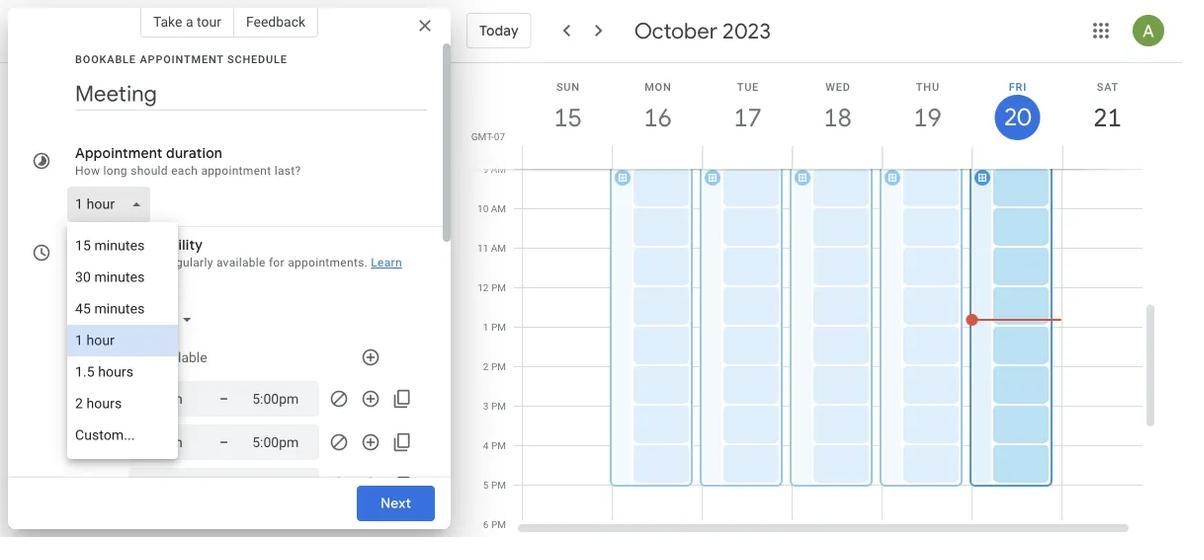 Task type: locate. For each thing, give the bounding box(es) containing it.
0 horizontal spatial mon
[[75, 391, 103, 408]]

am
[[491, 164, 506, 175], [491, 203, 506, 215], [491, 243, 506, 255]]

wed
[[826, 81, 851, 93], [75, 478, 102, 495]]

1 vertical spatial tue
[[75, 435, 98, 451]]

4
[[483, 440, 489, 452]]

1 vertical spatial wed
[[75, 478, 102, 495]]

3 pm from the top
[[491, 361, 506, 373]]

sun
[[556, 81, 580, 93], [75, 350, 99, 366]]

sun for sun
[[75, 350, 99, 366]]

am for 10 am
[[491, 203, 506, 215]]

learn more link
[[75, 256, 402, 286]]

7 pm from the top
[[491, 520, 506, 531]]

gmt-
[[471, 130, 494, 142]]

Add title text field
[[75, 79, 427, 109]]

18
[[822, 101, 851, 134]]

2 pm from the top
[[491, 322, 506, 334]]

End time on Mondays text field
[[252, 388, 312, 411]]

12 pm
[[478, 282, 506, 294]]

2 – from the top
[[219, 434, 229, 451]]

19 column header
[[882, 63, 973, 170]]

tour
[[197, 13, 221, 30]]

pm right the 5 at the bottom
[[491, 480, 506, 492]]

friday, october 20, today element
[[995, 95, 1040, 140]]

10
[[478, 203, 489, 215]]

appointment duration how long should each appointment last?
[[75, 144, 301, 178]]

next button
[[357, 480, 435, 528]]

take a tour button
[[140, 6, 234, 38]]

1 horizontal spatial wed
[[826, 81, 851, 93]]

pm right the '12'
[[491, 282, 506, 294]]

mon left start time on mondays text box
[[75, 391, 103, 408]]

wed inside wed 18
[[826, 81, 851, 93]]

mon 16
[[642, 81, 672, 134]]

1 option from the top
[[67, 230, 178, 262]]

wed for wed
[[75, 478, 102, 495]]

october
[[634, 17, 718, 44]]

appointment
[[75, 144, 163, 162]]

am right 10
[[491, 203, 506, 215]]

3 pm
[[483, 401, 506, 413]]

take
[[153, 13, 182, 30]]

1 horizontal spatial sun
[[556, 81, 580, 93]]

5 option from the top
[[67, 357, 178, 389]]

sat 21
[[1092, 81, 1121, 134]]

thursday, october 19 element
[[905, 95, 951, 140]]

bookable
[[75, 53, 136, 65]]

am right 9
[[491, 164, 506, 175]]

0 horizontal spatial sun
[[75, 350, 99, 366]]

tue inside tue 17
[[737, 81, 759, 93]]

4 pm from the top
[[491, 401, 506, 413]]

pm
[[491, 282, 506, 294], [491, 322, 506, 334], [491, 361, 506, 373], [491, 401, 506, 413], [491, 440, 506, 452], [491, 480, 506, 492], [491, 520, 506, 531]]

– for mon
[[219, 391, 229, 407]]

0 horizontal spatial wed
[[75, 478, 102, 495]]

tue
[[737, 81, 759, 93], [75, 435, 98, 451]]

2 am from the top
[[491, 203, 506, 215]]

pm right 4
[[491, 440, 506, 452]]

grid
[[459, 63, 1159, 538]]

tue for tue 17
[[737, 81, 759, 93]]

0 vertical spatial –
[[219, 391, 229, 407]]

pm right 2
[[491, 361, 506, 373]]

1 vertical spatial sun
[[75, 350, 99, 366]]

10 am
[[478, 203, 506, 215]]

21
[[1092, 101, 1121, 134]]

tue for tue
[[75, 435, 98, 451]]

pm for 5 pm
[[491, 480, 506, 492]]

16 column header
[[612, 63, 703, 170]]

next
[[380, 495, 411, 513]]

wed 18
[[822, 81, 851, 134]]

a
[[186, 13, 193, 30]]

17
[[732, 101, 761, 134]]

am for 11 am
[[491, 243, 506, 255]]

0 horizontal spatial tue
[[75, 435, 98, 451]]

for
[[269, 256, 285, 270]]

am right "11"
[[491, 243, 506, 255]]

2
[[483, 361, 489, 373]]

1 horizontal spatial mon
[[645, 81, 672, 93]]

pm right 1
[[491, 322, 506, 334]]

1 pm from the top
[[491, 282, 506, 294]]

tue up "tuesday, october 17" element at the right top
[[737, 81, 759, 93]]

5 pm
[[483, 480, 506, 492]]

mon for mon 16
[[645, 81, 672, 93]]

1 am from the top
[[491, 164, 506, 175]]

5
[[483, 480, 489, 492]]

set when you're regularly available for appointments.
[[75, 256, 368, 270]]

pm for 2 pm
[[491, 361, 506, 373]]

1 vertical spatial am
[[491, 203, 506, 215]]

appointment
[[140, 53, 224, 65]]

sun down more
[[75, 350, 99, 366]]

1 horizontal spatial tue
[[737, 81, 759, 93]]

monday, october 16 element
[[635, 95, 681, 140]]

11
[[478, 243, 489, 255]]

0 vertical spatial wed
[[826, 81, 851, 93]]

tue left start time on tuesdays text field
[[75, 435, 98, 451]]

3 am from the top
[[491, 243, 506, 255]]

feedback button
[[234, 6, 318, 38]]

mon up monday, october 16 element
[[645, 81, 672, 93]]

sun inside sun 15
[[556, 81, 580, 93]]

Start time on Tuesdays text field
[[136, 431, 196, 455]]

1 vertical spatial –
[[219, 434, 229, 451]]

20 column header
[[972, 63, 1063, 170]]

2 vertical spatial –
[[219, 478, 229, 494]]

1 vertical spatial mon
[[75, 391, 103, 408]]

mon inside mon 16
[[645, 81, 672, 93]]

0 vertical spatial am
[[491, 164, 506, 175]]

None field
[[67, 187, 158, 222]]

pm right 3
[[491, 401, 506, 413]]

0 vertical spatial mon
[[645, 81, 672, 93]]

today
[[479, 22, 519, 40]]

9 am
[[483, 164, 506, 175]]

sunday, october 15 element
[[545, 95, 591, 140]]

1 – from the top
[[219, 391, 229, 407]]

learn
[[371, 256, 402, 270]]

–
[[219, 391, 229, 407], [219, 434, 229, 451], [219, 478, 229, 494]]

pm right '6'
[[491, 520, 506, 531]]

0 vertical spatial tue
[[737, 81, 759, 93]]

sun up sunday, october 15 element
[[556, 81, 580, 93]]

7 option from the top
[[67, 420, 178, 452]]

0 vertical spatial sun
[[556, 81, 580, 93]]

19
[[912, 101, 941, 134]]

5 pm from the top
[[491, 440, 506, 452]]

sat
[[1097, 81, 1119, 93]]

take a tour
[[153, 13, 221, 30]]

2 vertical spatial am
[[491, 243, 506, 255]]

mon
[[645, 81, 672, 93], [75, 391, 103, 408]]

option
[[67, 230, 178, 262], [67, 262, 178, 294], [67, 294, 178, 325], [67, 325, 178, 357], [67, 357, 178, 389], [67, 389, 178, 420], [67, 420, 178, 452]]

6 pm from the top
[[491, 480, 506, 492]]



Task type: describe. For each thing, give the bounding box(es) containing it.
3
[[483, 401, 489, 413]]

how
[[75, 164, 100, 178]]

grid containing 15
[[459, 63, 1159, 538]]

saturday, october 21 element
[[1085, 95, 1130, 140]]

unavailable
[[136, 350, 207, 366]]

wednesday, october 18 element
[[815, 95, 861, 140]]

07
[[494, 130, 505, 142]]

pm for 12 pm
[[491, 282, 506, 294]]

more
[[75, 272, 104, 286]]

9
[[483, 164, 489, 175]]

End time on Tuesdays text field
[[252, 431, 312, 455]]

18 column header
[[792, 63, 883, 170]]

learn more
[[75, 256, 402, 286]]

4 option from the top
[[67, 325, 178, 357]]

mon for mon
[[75, 391, 103, 408]]

3 option from the top
[[67, 294, 178, 325]]

17 column header
[[702, 63, 793, 170]]

1 pm
[[483, 322, 506, 334]]

21 column header
[[1062, 63, 1153, 170]]

regularly
[[165, 256, 213, 270]]

availability
[[132, 236, 203, 254]]

today button
[[467, 7, 532, 54]]

fri 20
[[1003, 81, 1030, 133]]

bookable appointment schedule
[[75, 53, 288, 65]]

20
[[1003, 102, 1030, 133]]

6
[[483, 520, 489, 531]]

am for 9 am
[[491, 164, 506, 175]]

feedback
[[246, 13, 306, 30]]

15 column header
[[522, 63, 613, 170]]

pm for 6 pm
[[491, 520, 506, 531]]

2 pm
[[483, 361, 506, 373]]

fri
[[1009, 81, 1027, 93]]

when
[[96, 256, 126, 270]]

15
[[553, 101, 581, 134]]

pm for 4 pm
[[491, 440, 506, 452]]

6 option from the top
[[67, 389, 178, 420]]

pm for 3 pm
[[491, 401, 506, 413]]

thu
[[916, 81, 940, 93]]

Start time on Mondays text field
[[136, 388, 196, 411]]

general availability
[[75, 236, 203, 254]]

each
[[171, 164, 198, 178]]

2 option from the top
[[67, 262, 178, 294]]

12
[[478, 282, 489, 294]]

11 am
[[478, 243, 506, 255]]

schedule
[[227, 53, 288, 65]]

long
[[103, 164, 127, 178]]

general
[[75, 236, 128, 254]]

appointments.
[[288, 256, 368, 270]]

appointment
[[201, 164, 271, 178]]

16
[[642, 101, 671, 134]]

gmt-07
[[471, 130, 505, 142]]

– for tue
[[219, 434, 229, 451]]

thu 19
[[912, 81, 941, 134]]

available
[[216, 256, 266, 270]]

tuesday, october 17 element
[[725, 95, 771, 140]]

6 pm
[[483, 520, 506, 531]]

should
[[131, 164, 168, 178]]

wed for wed 18
[[826, 81, 851, 93]]

set
[[75, 256, 93, 270]]

duration
[[166, 144, 223, 162]]

pm for 1 pm
[[491, 322, 506, 334]]

last?
[[275, 164, 301, 178]]

3 – from the top
[[219, 478, 229, 494]]

1
[[483, 322, 489, 334]]

you're
[[129, 256, 162, 270]]

duration list box
[[67, 222, 178, 460]]

october 2023
[[634, 17, 771, 44]]

2023
[[723, 17, 771, 44]]

sun 15
[[553, 81, 581, 134]]

tue 17
[[732, 81, 761, 134]]

sun for sun 15
[[556, 81, 580, 93]]

4 pm
[[483, 440, 506, 452]]



Task type: vqa. For each thing, say whether or not it's contained in the screenshot.
the rightmost 8
no



